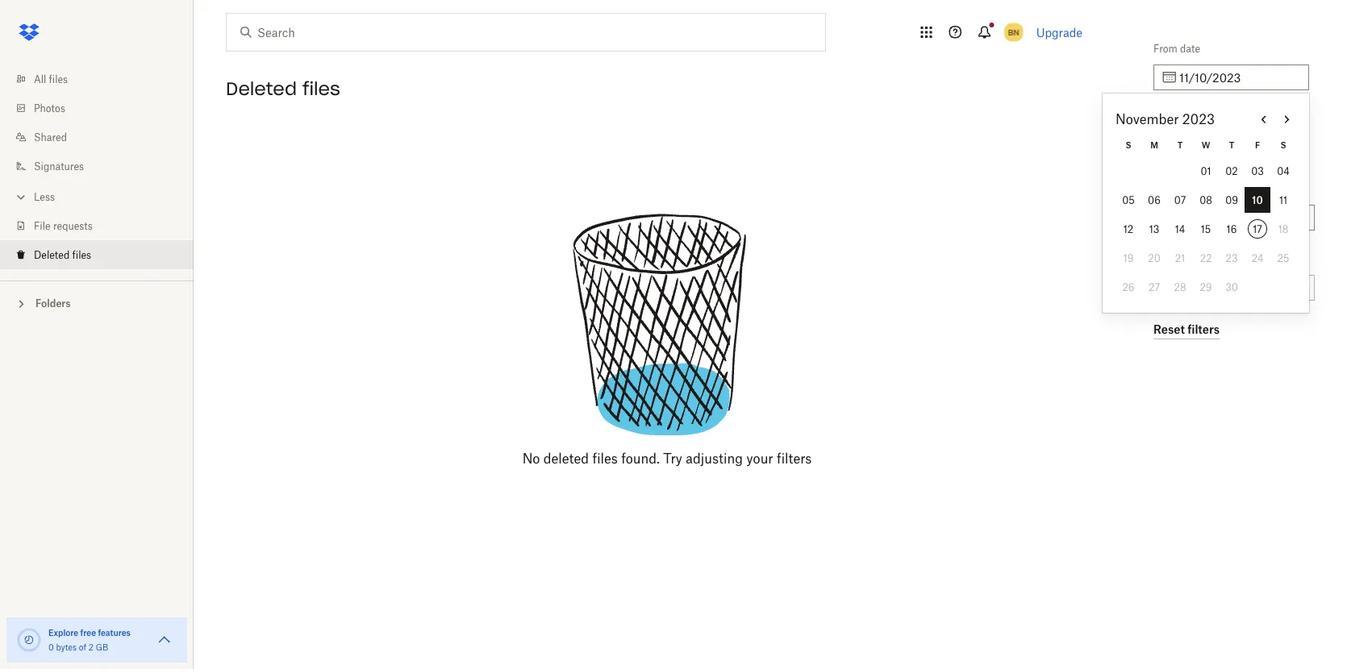 Task type: describe. For each thing, give the bounding box(es) containing it.
18 button
[[1271, 216, 1296, 242]]

25
[[1277, 252, 1289, 264]]

requests
[[53, 220, 93, 232]]

all
[[34, 73, 46, 85]]

15
[[1201, 223, 1211, 235]]

25 button
[[1271, 245, 1296, 271]]

to
[[1154, 113, 1165, 125]]

03 button
[[1245, 158, 1271, 184]]

features
[[98, 628, 131, 638]]

From date text field
[[1179, 69, 1300, 86]]

in folder
[[1154, 253, 1192, 265]]

list containing all files
[[0, 55, 194, 281]]

by
[[1192, 183, 1203, 195]]

12 button
[[1116, 216, 1141, 242]]

1 s from the left
[[1126, 140, 1131, 150]]

deleted inside deleted files link
[[34, 249, 70, 261]]

15 button
[[1193, 216, 1219, 242]]

upgrade
[[1036, 25, 1083, 39]]

06
[[1148, 194, 1161, 206]]

no deleted files found. try adjusting your filters
[[522, 451, 812, 467]]

shared link
[[13, 123, 194, 152]]

no
[[522, 451, 540, 467]]

shared
[[34, 131, 67, 143]]

13 button
[[1141, 216, 1167, 242]]

13
[[1149, 223, 1159, 235]]

file requests link
[[13, 211, 194, 240]]

10 button
[[1245, 187, 1271, 213]]

1 t from the left
[[1178, 140, 1183, 150]]

02
[[1226, 165, 1238, 177]]

deleted
[[543, 451, 589, 467]]

19
[[1123, 252, 1134, 264]]

deleted files inside list item
[[34, 249, 91, 261]]

14
[[1175, 223, 1185, 235]]

01 button
[[1193, 158, 1219, 184]]

22 button
[[1193, 245, 1219, 271]]

11
[[1279, 194, 1288, 206]]

05
[[1122, 194, 1135, 206]]

2
[[89, 643, 94, 653]]

deleted by
[[1154, 183, 1203, 195]]

0 vertical spatial deleted files
[[226, 77, 340, 100]]

23 button
[[1219, 245, 1245, 271]]

27
[[1149, 281, 1160, 293]]

01
[[1201, 165, 1211, 177]]

quota usage element
[[16, 628, 42, 653]]

from date
[[1154, 42, 1200, 54]]

explore free features 0 bytes of 2 gb
[[48, 628, 131, 653]]

folder
[[1165, 253, 1192, 265]]

november 2023
[[1116, 111, 1215, 127]]

try
[[663, 451, 682, 467]]

03
[[1251, 165, 1264, 177]]

file
[[34, 220, 51, 232]]

filters
[[777, 451, 812, 467]]

09 button
[[1219, 187, 1245, 213]]

02 button
[[1219, 158, 1245, 184]]

m
[[1150, 140, 1158, 150]]

from
[[1154, 42, 1178, 54]]

05 button
[[1116, 187, 1141, 213]]

17
[[1253, 223, 1262, 235]]

of
[[79, 643, 86, 653]]

28 button
[[1167, 274, 1193, 300]]

to date
[[1154, 113, 1187, 125]]

november
[[1116, 111, 1179, 127]]

To date text field
[[1179, 139, 1300, 156]]



Task type: vqa. For each thing, say whether or not it's contained in the screenshot.
topmost content
no



Task type: locate. For each thing, give the bounding box(es) containing it.
1 vertical spatial deleted files
[[34, 249, 91, 261]]

2023
[[1182, 111, 1215, 127]]

22
[[1200, 252, 1212, 264]]

26
[[1122, 281, 1135, 293]]

t left f
[[1229, 140, 1234, 150]]

06 button
[[1141, 187, 1167, 213]]

s right f
[[1281, 140, 1286, 150]]

photos
[[34, 102, 65, 114]]

0 horizontal spatial deleted
[[34, 249, 70, 261]]

folders button
[[0, 291, 194, 315]]

signatures link
[[13, 152, 194, 181]]

23
[[1226, 252, 1238, 264]]

date right to
[[1167, 113, 1187, 125]]

19 button
[[1116, 245, 1141, 271]]

0 vertical spatial date
[[1180, 42, 1200, 54]]

16
[[1227, 223, 1237, 235]]

adjusting
[[686, 451, 743, 467]]

gb
[[96, 643, 108, 653]]

2 s from the left
[[1281, 140, 1286, 150]]

less
[[34, 191, 55, 203]]

s left m
[[1126, 140, 1131, 150]]

29 button
[[1193, 274, 1219, 300]]

date
[[1180, 42, 1200, 54], [1167, 113, 1187, 125]]

bytes
[[56, 643, 77, 653]]

08
[[1200, 194, 1212, 206]]

04
[[1277, 165, 1290, 177]]

found.
[[621, 451, 660, 467]]

signatures
[[34, 160, 84, 172]]

26 button
[[1116, 274, 1141, 300]]

07 button
[[1167, 187, 1193, 213]]

date for from date
[[1180, 42, 1200, 54]]

files
[[49, 73, 68, 85], [302, 77, 340, 100], [72, 249, 91, 261], [592, 451, 618, 467]]

08 button
[[1193, 187, 1219, 213]]

12
[[1124, 223, 1134, 235]]

28
[[1174, 281, 1186, 293]]

21
[[1175, 252, 1185, 264]]

21 button
[[1167, 245, 1193, 271]]

18
[[1278, 223, 1288, 235]]

1 vertical spatial deleted
[[1154, 183, 1189, 195]]

photos link
[[13, 94, 194, 123]]

2 vertical spatial deleted
[[34, 249, 70, 261]]

20
[[1148, 252, 1161, 264]]

0
[[48, 643, 54, 653]]

in
[[1154, 253, 1162, 265]]

upgrade link
[[1036, 25, 1083, 39]]

less image
[[13, 189, 29, 205]]

deleted
[[226, 77, 297, 100], [1154, 183, 1189, 195], [34, 249, 70, 261]]

2 t from the left
[[1229, 140, 1234, 150]]

27 button
[[1141, 274, 1167, 300]]

t left w
[[1178, 140, 1183, 150]]

free
[[80, 628, 96, 638]]

t
[[1178, 140, 1183, 150], [1229, 140, 1234, 150]]

file requests
[[34, 220, 93, 232]]

20 button
[[1141, 245, 1167, 271]]

11 button
[[1271, 187, 1296, 213]]

04 button
[[1271, 158, 1296, 184]]

explore
[[48, 628, 78, 638]]

1 horizontal spatial deleted
[[226, 77, 297, 100]]

date for to date
[[1167, 113, 1187, 125]]

deleted files list item
[[0, 240, 194, 269]]

w
[[1202, 140, 1210, 150]]

1 horizontal spatial s
[[1281, 140, 1286, 150]]

2 horizontal spatial deleted
[[1154, 183, 1189, 195]]

1 horizontal spatial t
[[1229, 140, 1234, 150]]

date right from
[[1180, 42, 1200, 54]]

files inside list item
[[72, 249, 91, 261]]

17 button
[[1245, 216, 1271, 242]]

16 button
[[1219, 216, 1245, 242]]

f
[[1255, 140, 1260, 150]]

dropbox image
[[13, 16, 45, 48]]

29
[[1200, 281, 1212, 293]]

s
[[1126, 140, 1131, 150], [1281, 140, 1286, 150]]

all files link
[[13, 65, 194, 94]]

list
[[0, 55, 194, 281]]

your
[[746, 451, 773, 467]]

10
[[1252, 194, 1263, 206]]

all files
[[34, 73, 68, 85]]

24
[[1252, 252, 1264, 264]]

09
[[1225, 194, 1238, 206]]

0 horizontal spatial deleted files
[[34, 249, 91, 261]]

folders
[[35, 298, 71, 310]]

deleted files link
[[13, 240, 194, 269]]

deleted files
[[226, 77, 340, 100], [34, 249, 91, 261]]

07
[[1174, 194, 1186, 206]]

0 horizontal spatial s
[[1126, 140, 1131, 150]]

0 vertical spatial deleted
[[226, 77, 297, 100]]

0 horizontal spatial t
[[1178, 140, 1183, 150]]

1 horizontal spatial deleted files
[[226, 77, 340, 100]]

30
[[1226, 281, 1238, 293]]

1 vertical spatial date
[[1167, 113, 1187, 125]]

24 button
[[1245, 245, 1271, 271]]

14 button
[[1167, 216, 1193, 242]]



